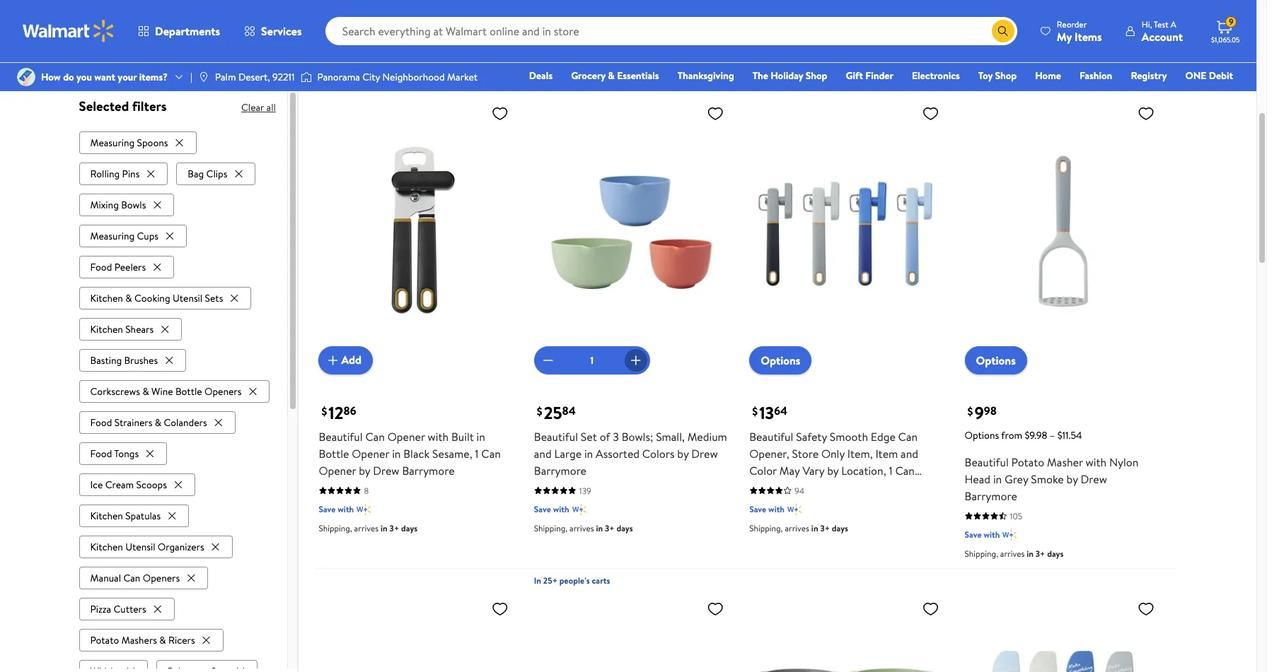 Task type: describe. For each thing, give the bounding box(es) containing it.
shipping, for 13
[[749, 523, 783, 535]]

clear all
[[242, 100, 276, 115]]

mixing bowls button
[[79, 194, 175, 216]]

beautiful can opener with built in bottle opener in black sesame, 1 can opener by drew barrymore
[[319, 429, 501, 479]]

barrymore inside beautiful can opener with built in bottle opener in black sesame, 1 can opener by drew barrymore
[[402, 463, 455, 479]]

small,
[[656, 429, 685, 445]]

13
[[759, 401, 774, 425]]

86
[[344, 403, 356, 419]]

beautiful for beautiful set of 3 bowls; small, medium and large in assorted colors by drew barrymore
[[534, 429, 578, 445]]

account
[[1142, 29, 1183, 44]]

electronics link
[[906, 68, 966, 83]]

(13)
[[746, 31, 764, 47]]

basting brushes
[[91, 354, 158, 368]]

food for food peelers
[[91, 260, 112, 274]]

strainers
[[115, 416, 153, 430]]

color
[[749, 463, 777, 479]]

arrives for 12
[[354, 523, 379, 535]]

& for kitchen
[[126, 291, 132, 305]]

gift finder
[[846, 69, 894, 83]]

barrymore inside beautiful safety smooth edge can opener, store only item, item and color may vary by location, 1 can opener by drew barrymore
[[833, 480, 885, 496]]

by down may
[[790, 480, 801, 496]]

and inside beautiful set of 3 bowls; small, medium and large in assorted colors by drew barrymore
[[534, 446, 552, 462]]

with inside beautiful potato masher with nylon head in grey smoke by drew barrymore
[[1086, 455, 1107, 470]]

in left 25+
[[534, 575, 541, 587]]

add to favorites list, beautiful 3-piece essential cooking set in blueberry pie by drew barrymore image
[[492, 601, 509, 618]]

3
[[613, 429, 619, 445]]

rolling pins button
[[79, 163, 168, 185]]

food tongs button
[[79, 443, 167, 465]]

kitchen spatulas
[[91, 509, 161, 523]]

measuring for measuring spoons
[[91, 136, 135, 150]]

$ for 25
[[537, 404, 543, 420]]

bowls
[[121, 198, 146, 212]]

98
[[984, 403, 997, 419]]

save with for 13
[[749, 504, 785, 516]]

12
[[329, 401, 344, 425]]

edge
[[871, 429, 896, 445]]

2 list item from the left
[[157, 658, 261, 673]]

registry link
[[1125, 68, 1173, 83]]

kitchen shears
[[91, 322, 154, 337]]

carts for 12
[[377, 79, 395, 91]]

arrives for 25
[[570, 523, 594, 535]]

139
[[579, 485, 591, 497]]

smoke
[[1031, 472, 1064, 487]]

shipping, for 12
[[319, 523, 352, 535]]

25
[[544, 401, 562, 425]]

manual can openers button
[[79, 567, 208, 590]]

walmart plus image for 12
[[357, 503, 371, 517]]

black
[[404, 446, 430, 462]]

want
[[94, 70, 115, 84]]

price when purchased online
[[316, 58, 455, 74]]

applied filters section element
[[79, 97, 167, 115]]

one debit walmart+
[[1185, 69, 1233, 103]]

clips
[[207, 167, 228, 181]]

add to favorites list, beautiful silicone scraper spatula with sentiment, store only item, item and color may vary by location, 1 scraper spatula by drew barrymore image
[[1138, 601, 1155, 618]]

online
[[425, 58, 455, 74]]

food for food tongs
[[91, 447, 112, 461]]

$ for 12
[[322, 404, 327, 420]]

cups
[[137, 229, 159, 243]]

shipping, for 25
[[534, 523, 568, 535]]

kitchen & cooking utensil sets list item
[[79, 284, 255, 310]]

peelers
[[115, 260, 146, 274]]

fashion
[[1080, 69, 1113, 83]]

opener down 12
[[319, 463, 356, 479]]

add to favorites list, beautiful can opener with built in bottle opener in black sesame, 1 can opener by drew barrymore image
[[492, 105, 509, 122]]

drew inside beautiful set of 3 bowls; small, medium and large in assorted colors by drew barrymore
[[692, 446, 718, 462]]

my
[[1057, 29, 1072, 44]]

selected filters
[[79, 97, 167, 115]]

days for 25
[[617, 523, 633, 535]]

94
[[795, 485, 805, 497]]

1 vertical spatial 9
[[975, 401, 984, 425]]

8
[[364, 485, 369, 497]]

add to favorites list, beautiful wood rolling pin in blueberry pie by drew barrymore image
[[707, 601, 724, 618]]

beautiful up the grocery
[[565, 28, 621, 47]]

add to favorites list, beautiful set of 3 bowls; small, medium and large in assorted colors by drew barrymore image
[[707, 105, 724, 122]]

carts right 25+
[[592, 575, 610, 587]]

pizza cutters
[[91, 603, 147, 617]]

options down $ 9 98
[[965, 429, 999, 443]]

purchased
[[373, 58, 423, 74]]

corkscrews
[[91, 385, 140, 399]]

beautiful safety smooth edge can opener, store only item, item and color may vary by location, 1 can opener by drew barrymore image
[[749, 99, 945, 363]]

with for walmart plus image corresponding to 25
[[553, 504, 569, 516]]

in 50+ people's carts for 25
[[534, 79, 611, 91]]

manual
[[91, 571, 121, 586]]

by up online
[[427, 28, 442, 47]]

basting
[[91, 354, 122, 368]]

reorder my items
[[1057, 18, 1102, 44]]

brushes
[[125, 354, 158, 368]]

food tongs list item
[[79, 440, 170, 465]]

holiday
[[771, 69, 803, 83]]

opener up "black"
[[388, 429, 425, 445]]

openers inside "list item"
[[205, 385, 242, 399]]

3+ for 12
[[390, 523, 399, 535]]

0 horizontal spatial shop
[[316, 28, 347, 47]]

walmart plus image for 25
[[572, 503, 586, 517]]

kitchen for kitchen spatulas
[[91, 509, 123, 523]]

measuring for measuring cups
[[91, 229, 135, 243]]

grocery & essentials link
[[565, 68, 666, 83]]

bowls;
[[622, 429, 653, 445]]

shipping, arrives in 3+ days down walmart plus icon
[[965, 548, 1064, 560]]

kitchen utensil organizers list item
[[79, 533, 236, 559]]

store
[[792, 446, 819, 462]]

barrymore up thanksgiving
[[678, 28, 744, 47]]

when
[[344, 58, 370, 74]]

food tongs
[[91, 447, 139, 461]]

kitchen & cooking utensil sets button
[[79, 287, 252, 310]]

and inside beautiful safety smooth edge can opener, store only item, item and color may vary by location, 1 can opener by drew barrymore
[[901, 446, 918, 462]]

walmart plus image for 13
[[788, 503, 802, 517]]

opener up 8
[[352, 446, 389, 462]]

add to favorites list, beautiful potato masher with nylon head in grey smoke by drew barrymore image
[[1138, 105, 1155, 122]]

assorted
[[596, 446, 640, 462]]

may
[[780, 463, 800, 479]]

92211
[[272, 70, 295, 84]]

 image for palm
[[198, 71, 209, 83]]

tongs
[[114, 447, 139, 461]]

corkscrews & wine bottle openers list item
[[79, 378, 273, 403]]

price
[[316, 58, 341, 74]]

kitchen spatulas button
[[79, 505, 189, 528]]

kitchen shears button
[[79, 318, 182, 341]]

thanksgiving link
[[671, 68, 741, 83]]

clear search field text image
[[975, 25, 986, 37]]

barrymore inside beautiful set of 3 bowls; small, medium and large in assorted colors by drew barrymore
[[534, 463, 587, 479]]

potato mashers & ricers button
[[79, 630, 224, 652]]

beautiful 3-piece essential cooking set in blueberry pie by drew barrymore image
[[319, 595, 514, 673]]

home
[[1035, 69, 1061, 83]]

by up essentials
[[624, 28, 639, 47]]

do
[[63, 70, 74, 84]]

by down only
[[827, 463, 839, 479]]

ricers
[[169, 634, 195, 648]]

food strainers & colanders list item
[[79, 409, 239, 434]]

people's for 25
[[560, 79, 590, 91]]

add to favorites list, beautiful 5-quart colander with integrated handles, store only item, item and color may vary by location, 1 colander by drew barrymore image
[[922, 601, 939, 618]]

options from $9.98 – $11.54
[[965, 429, 1082, 443]]

& inside button
[[155, 416, 162, 430]]

shipping, arrives in 3+ days for 25
[[534, 523, 633, 535]]

head
[[965, 472, 991, 487]]

your
[[118, 70, 137, 84]]

departments
[[155, 23, 220, 39]]

only
[[821, 446, 845, 462]]

shears
[[126, 322, 154, 337]]

corkscrews & wine bottle openers
[[91, 385, 242, 399]]

utensil inside kitchen & cooking utensil sets "button"
[[173, 291, 203, 305]]

ice
[[91, 478, 103, 492]]

pins
[[122, 167, 140, 181]]

in inside beautiful set of 3 bowls; small, medium and large in assorted colors by drew barrymore
[[584, 446, 593, 462]]

you
[[76, 70, 92, 84]]

in 50+ people's carts for 12
[[319, 79, 395, 91]]

potato inside beautiful potato masher with nylon head in grey smoke by drew barrymore
[[1012, 455, 1045, 470]]

deals
[[529, 69, 553, 83]]

beautiful for beautiful can opener with built in bottle opener in black sesame, 1 can opener by drew barrymore
[[319, 429, 363, 445]]

beautiful can opener with built in bottle opener in black sesame, 1 can opener by drew barrymore image
[[319, 99, 514, 363]]

kitchen utensil organizers button
[[79, 536, 233, 559]]

3+ for 13
[[820, 523, 830, 535]]



Task type: vqa. For each thing, say whether or not it's contained in the screenshot.
1st $ from the right
yes



Task type: locate. For each thing, give the bounding box(es) containing it.
in inside beautiful potato masher with nylon head in grey smoke by drew barrymore
[[993, 472, 1002, 487]]

list item
[[79, 658, 151, 673], [157, 658, 261, 673]]

manual can openers list item
[[79, 564, 211, 590]]

0 horizontal spatial 1
[[475, 446, 479, 462]]

1 horizontal spatial and
[[901, 446, 918, 462]]

1
[[590, 354, 594, 368], [475, 446, 479, 462], [889, 463, 893, 479]]

spatulas
[[126, 509, 161, 523]]

0 horizontal spatial list item
[[79, 658, 151, 673]]

add to favorites list, beautiful safety smooth edge can opener, store only item, item and color may vary by location, 1 can opener by drew barrymore image
[[922, 105, 939, 122]]

1 inside beautiful can opener with built in bottle opener in black sesame, 1 can opener by drew barrymore
[[475, 446, 479, 462]]

2 measuring from the top
[[91, 229, 135, 243]]

walmart plus image
[[1003, 528, 1017, 542]]

kitchen inside "button"
[[91, 291, 123, 305]]

& left cooking
[[126, 291, 132, 305]]

0 horizontal spatial utensil
[[126, 540, 156, 555]]

selected
[[79, 97, 129, 115]]

can inside button
[[124, 571, 141, 586]]

options up 98 on the right of the page
[[976, 353, 1016, 368]]

panorama city neighborhood market
[[317, 70, 478, 84]]

people's down when
[[345, 79, 375, 91]]

1 kitchen from the top
[[91, 291, 123, 305]]

clear
[[242, 100, 264, 115]]

0 horizontal spatial 50+
[[328, 79, 343, 91]]

in down 'price'
[[319, 79, 326, 91]]

remove filter whisks image
[[125, 666, 137, 673]]

kitchen up basting on the left of the page
[[91, 322, 123, 337]]

barrymore down head
[[965, 489, 1017, 504]]

walmart+ link
[[1185, 88, 1240, 103]]

1 horizontal spatial openers
[[205, 385, 242, 399]]

options link for 9
[[965, 346, 1027, 375]]

3 walmart plus image from the left
[[788, 503, 802, 517]]

all for shop
[[350, 28, 364, 47]]

& inside 'button'
[[160, 634, 166, 648]]

0 vertical spatial utensil
[[173, 291, 203, 305]]

masher
[[1047, 455, 1083, 470]]

64
[[774, 403, 788, 419]]

potato mashers & ricers
[[91, 634, 195, 648]]

days for 12
[[401, 523, 418, 535]]

9 up $1,065.05
[[1229, 16, 1234, 28]]

all inside button
[[267, 100, 276, 115]]

barrymore down "black"
[[402, 463, 455, 479]]

1 horizontal spatial all
[[350, 28, 364, 47]]

openers down the kitchen utensil organizers button
[[143, 571, 180, 586]]

kitchen down ice
[[91, 509, 123, 523]]

with for walmart plus image associated with 12
[[338, 504, 354, 516]]

the holiday shop link
[[746, 68, 834, 83]]

2 options link from the left
[[965, 346, 1027, 375]]

& for grocery
[[608, 69, 615, 83]]

2 kitchen from the top
[[91, 322, 123, 337]]

people's for 12
[[345, 79, 375, 91]]

bottle inside corkscrews & wine bottle openers button
[[176, 385, 202, 399]]

shipping, arrives in 3+ days down 8
[[319, 523, 418, 535]]

food peelers button
[[79, 256, 175, 279]]

nylon
[[1109, 455, 1139, 470]]

beautiful potato masher with nylon head in grey smoke by drew barrymore
[[965, 455, 1139, 504]]

kitchen for kitchen shears
[[91, 322, 123, 337]]

$ left 12
[[322, 404, 327, 420]]

bottle
[[176, 385, 202, 399], [319, 446, 349, 462]]

beautiful for beautiful safety smooth edge can opener, store only item, item and color may vary by location, 1 can opener by drew barrymore
[[749, 429, 793, 445]]

all
[[350, 28, 364, 47], [267, 100, 276, 115]]

& inside button
[[143, 385, 149, 399]]

1 horizontal spatial in 50+ people's carts
[[534, 79, 611, 91]]

beautiful silicone scraper spatula with sentiment, store only item, item and color may vary by location, 1 scraper spatula by drew barrymore image
[[965, 595, 1160, 673]]

$ inside $ 13 64
[[752, 404, 758, 420]]

0 horizontal spatial 9
[[975, 401, 984, 425]]

beautiful potato masher with nylon head in grey smoke by drew barrymore image
[[965, 99, 1160, 363]]

2 vertical spatial 1
[[889, 463, 893, 479]]

food left strainers
[[91, 416, 112, 430]]

84
[[562, 403, 576, 419]]

save for 13
[[749, 504, 766, 516]]

0 vertical spatial 9
[[1229, 16, 1234, 28]]

filters
[[132, 97, 167, 115]]

by inside beautiful set of 3 bowls; small, medium and large in assorted colors by drew barrymore
[[677, 446, 689, 462]]

hi, test a account
[[1142, 18, 1183, 44]]

food left peelers
[[91, 260, 112, 274]]

2 vertical spatial food
[[91, 447, 112, 461]]

0 vertical spatial bottle
[[176, 385, 202, 399]]

3+ for 25
[[605, 523, 615, 535]]

food strainers & colanders
[[91, 416, 207, 430]]

0 horizontal spatial walmart plus image
[[357, 503, 371, 517]]

0 horizontal spatial in 50+ people's carts
[[319, 79, 395, 91]]

remove filter bakeware sets image
[[235, 666, 247, 673]]

palm desert, 92211
[[215, 70, 295, 84]]

options for 9
[[976, 353, 1016, 368]]

beautiful up head
[[965, 455, 1009, 470]]

1 options link from the left
[[749, 346, 812, 375]]

1 vertical spatial 1
[[475, 446, 479, 462]]

beautiful up opener,
[[749, 429, 793, 445]]

basting brushes list item
[[79, 346, 189, 372]]

2 walmart plus image from the left
[[572, 503, 586, 517]]

one debit link
[[1179, 68, 1240, 83]]

in for 12
[[319, 79, 326, 91]]

 image right |
[[198, 71, 209, 83]]

& right the grocery
[[608, 69, 615, 83]]

beautiful set of 3 bowls; small, medium and large in assorted colors by drew barrymore image
[[534, 99, 730, 363]]

by down small,
[[677, 446, 689, 462]]

1 vertical spatial food
[[91, 416, 112, 430]]

1 horizontal spatial potato
[[1012, 455, 1045, 470]]

1 $ from the left
[[322, 404, 327, 420]]

utensil up the manual can openers list item on the bottom left of page
[[126, 540, 156, 555]]

$
[[322, 404, 327, 420], [537, 404, 543, 420], [752, 404, 758, 420], [968, 404, 973, 420]]

colanders
[[164, 416, 207, 430]]

increase quantity beautiful set of 3 bowls; small, medium and large in assorted colors by drew barrymore, current quantity 1 image
[[627, 352, 644, 369]]

all right clear
[[267, 100, 276, 115]]

walmart plus image down 139
[[572, 503, 586, 517]]

shop
[[316, 28, 347, 47], [806, 69, 828, 83], [995, 69, 1017, 83]]

registry
[[1131, 69, 1167, 83]]

$ for 13
[[752, 404, 758, 420]]

beautiful for beautiful potato masher with nylon head in grey smoke by drew barrymore
[[965, 455, 1009, 470]]

and left large
[[534, 446, 552, 462]]

0 horizontal spatial options link
[[749, 346, 812, 375]]

$ left 13
[[752, 404, 758, 420]]

1 measuring from the top
[[91, 136, 135, 150]]

0 horizontal spatial potato
[[91, 634, 119, 648]]

$ 25 84
[[537, 401, 576, 425]]

one
[[1185, 69, 1207, 83]]

shop right holiday
[[806, 69, 828, 83]]

1 right 'sesame,'
[[475, 446, 479, 462]]

with
[[428, 429, 449, 445], [1086, 455, 1107, 470], [338, 504, 354, 516], [553, 504, 569, 516], [768, 504, 785, 516], [984, 529, 1000, 541]]

kitchen for kitchen utensil organizers
[[91, 540, 123, 555]]

1 list item from the left
[[79, 658, 151, 673]]

50+ for 25
[[543, 79, 558, 91]]

drew inside beautiful safety smooth edge can opener, store only item, item and color may vary by location, 1 can opener by drew barrymore
[[804, 480, 830, 496]]

all up when
[[350, 28, 364, 47]]

of
[[600, 429, 610, 445]]

0 horizontal spatial and
[[534, 446, 552, 462]]

measuring cups list item
[[79, 222, 190, 247]]

by inside beautiful potato masher with nylon head in grey smoke by drew barrymore
[[1067, 472, 1078, 487]]

potato inside 'potato mashers & ricers' 'button'
[[91, 634, 119, 648]]

9
[[1229, 16, 1234, 28], [975, 401, 984, 425]]

1 vertical spatial potato
[[91, 634, 119, 648]]

1 down item
[[889, 463, 893, 479]]

food peelers list item
[[79, 253, 177, 279]]

people's right deals link
[[560, 79, 590, 91]]

list item down mashers
[[79, 658, 151, 673]]

1 inside beautiful safety smooth edge can opener, store only item, item and color may vary by location, 1 can opener by drew barrymore
[[889, 463, 893, 479]]

–
[[1050, 429, 1055, 443]]

 image
[[17, 68, 35, 86], [198, 71, 209, 83]]

openers up the colanders
[[205, 385, 242, 399]]

0 horizontal spatial bottle
[[176, 385, 202, 399]]

kitchen inside 'button'
[[91, 509, 123, 523]]

mixing bowls
[[91, 198, 146, 212]]

0 horizontal spatial  image
[[17, 68, 35, 86]]

bottle inside beautiful can opener with built in bottle opener in black sesame, 1 can opener by drew barrymore
[[319, 446, 349, 462]]

shipping, arrives in 3+ days down 139
[[534, 523, 633, 535]]

$11.54
[[1058, 429, 1082, 443]]

kitchen spatulas list item
[[79, 502, 192, 528]]

in 50+ people's carts
[[319, 79, 395, 91], [534, 79, 611, 91]]

Walmart Site-Wide search field
[[325, 17, 1017, 45]]

food inside button
[[91, 447, 112, 461]]

shop up 'price'
[[316, 28, 347, 47]]

shipping, arrives in 3+ days down 94
[[749, 523, 848, 535]]

people's right 25+
[[560, 575, 590, 587]]

2 food from the top
[[91, 416, 112, 430]]

potato up 'grey'
[[1012, 455, 1045, 470]]

2 $ from the left
[[537, 404, 543, 420]]

corkscrews & wine bottle openers button
[[79, 380, 270, 403]]

save with for 25
[[534, 504, 569, 516]]

measuring up food peelers
[[91, 229, 135, 243]]

finder
[[866, 69, 894, 83]]

desert,
[[238, 70, 270, 84]]

beautiful 5-quart colander with integrated handles, store only item, item and color may vary by location, 1 colander by drew barrymore image
[[749, 595, 945, 673]]

2 50+ from the left
[[543, 79, 558, 91]]

arrives for 13
[[785, 523, 809, 535]]

1 food from the top
[[91, 260, 112, 274]]

cream
[[106, 478, 134, 492]]

1 horizontal spatial walmart plus image
[[572, 503, 586, 517]]

save with for 12
[[319, 504, 354, 516]]

pizza cutters button
[[79, 598, 175, 621]]

beautiful up the purchased
[[368, 28, 424, 47]]

opener
[[388, 429, 425, 445], [352, 446, 389, 462], [319, 463, 356, 479], [749, 480, 787, 496]]

0 vertical spatial 1
[[590, 354, 594, 368]]

options up 64
[[761, 353, 801, 368]]

1 50+ from the left
[[328, 79, 343, 91]]

0 vertical spatial food
[[91, 260, 112, 274]]

arrives down walmart plus icon
[[1000, 548, 1025, 560]]

1 horizontal spatial list item
[[157, 658, 261, 673]]

2 horizontal spatial walmart plus image
[[788, 503, 802, 517]]

food for food strainers & colanders
[[91, 416, 112, 430]]

options link up 98 on the right of the page
[[965, 346, 1027, 375]]

in down shop all beautiful by drew barrymore in beautiful by drew barrymore (13)
[[534, 79, 541, 91]]

9 inside 9 $1,065.05
[[1229, 16, 1234, 28]]

kitchen for kitchen & cooking utensil sets
[[91, 291, 123, 305]]

$ 9 98
[[968, 401, 997, 425]]

arrives down 94
[[785, 523, 809, 535]]

walmart plus image down 94
[[788, 503, 802, 517]]

toy
[[978, 69, 993, 83]]

0 vertical spatial openers
[[205, 385, 242, 399]]

kitchen shears list item
[[79, 315, 185, 341]]

kitchen down food peelers
[[91, 291, 123, 305]]

1 horizontal spatial 50+
[[543, 79, 558, 91]]

drew inside beautiful potato masher with nylon head in grey smoke by drew barrymore
[[1081, 472, 1107, 487]]

& left ricers on the bottom
[[160, 634, 166, 648]]

by
[[427, 28, 442, 47], [624, 28, 639, 47], [677, 446, 689, 462], [359, 463, 370, 479], [827, 463, 839, 479], [1067, 472, 1078, 487], [790, 480, 801, 496]]

pizza cutters list item
[[79, 596, 178, 621]]

beautiful safety smooth edge can opener, store only item, item and color may vary by location, 1 can opener by drew barrymore
[[749, 429, 918, 496]]

barrymore up deals
[[481, 28, 547, 47]]

2 horizontal spatial shop
[[995, 69, 1017, 83]]

& inside "button"
[[126, 291, 132, 305]]

 image
[[300, 70, 312, 84]]

save for 25
[[534, 504, 551, 516]]

with inside beautiful can opener with built in bottle opener in black sesame, 1 can opener by drew barrymore
[[428, 429, 449, 445]]

barrymore down location,
[[833, 480, 885, 496]]

days for 13
[[832, 523, 848, 535]]

4 $ from the left
[[968, 404, 973, 420]]

with for walmart plus image related to 13
[[768, 504, 785, 516]]

1 horizontal spatial shop
[[806, 69, 828, 83]]

walmart plus image
[[357, 503, 371, 517], [572, 503, 586, 517], [788, 503, 802, 517]]

carts left essentials
[[592, 79, 611, 91]]

bag
[[188, 167, 204, 181]]

beautiful up large
[[534, 429, 578, 445]]

$ inside $ 25 84
[[537, 404, 543, 420]]

1 horizontal spatial 1
[[590, 354, 594, 368]]

measuring up rolling pins in the top left of the page
[[91, 136, 135, 150]]

shipping, arrives in 3+ days for 13
[[749, 523, 848, 535]]

measuring spoons
[[91, 136, 168, 150]]

1 vertical spatial measuring
[[91, 229, 135, 243]]

0 vertical spatial potato
[[1012, 455, 1045, 470]]

carts for 25
[[592, 79, 611, 91]]

neighborhood
[[383, 70, 445, 84]]

openers inside list item
[[143, 571, 180, 586]]

9 $1,065.05
[[1211, 16, 1240, 45]]

carts down price when purchased online at the left top of page
[[377, 79, 395, 91]]

arrives down 139
[[570, 523, 594, 535]]

$ 12 86
[[322, 401, 356, 425]]

& right strainers
[[155, 416, 162, 430]]

departments button
[[126, 14, 232, 48]]

$ inside the $ 12 86
[[322, 404, 327, 420]]

beautiful down the $ 12 86
[[319, 429, 363, 445]]

beautiful inside beautiful potato masher with nylon head in grey smoke by drew barrymore
[[965, 455, 1009, 470]]

ice cream scoops list item
[[79, 471, 198, 496]]

0 horizontal spatial all
[[267, 100, 276, 115]]

bottle right wine
[[176, 385, 202, 399]]

$ left 98 on the right of the page
[[968, 404, 973, 420]]

bottle down 12
[[319, 446, 349, 462]]

1 in 50+ people's carts from the left
[[319, 79, 395, 91]]

$ inside $ 9 98
[[968, 404, 973, 420]]

2 horizontal spatial 1
[[889, 463, 893, 479]]

beautiful
[[368, 28, 424, 47], [565, 28, 621, 47], [319, 429, 363, 445], [534, 429, 578, 445], [749, 429, 793, 445], [965, 455, 1009, 470]]

list item down ricers on the bottom
[[157, 658, 261, 673]]

1 vertical spatial all
[[267, 100, 276, 115]]

list
[[79, 129, 276, 673]]

beautiful inside beautiful safety smooth edge can opener, store only item, item and color may vary by location, 1 can opener by drew barrymore
[[749, 429, 793, 445]]

0 vertical spatial all
[[350, 28, 364, 47]]

9 up the options from $9.98 – $11.54
[[975, 401, 984, 425]]

utensil left sets
[[173, 291, 203, 305]]

1 horizontal spatial utensil
[[173, 291, 203, 305]]

options for 13
[[761, 353, 801, 368]]

panorama
[[317, 70, 360, 84]]

shop right the toy
[[995, 69, 1017, 83]]

grey
[[1005, 472, 1028, 487]]

how do you want your items?
[[41, 70, 168, 84]]

mixing bowls list item
[[79, 191, 178, 216]]

list containing measuring spoons
[[79, 129, 276, 673]]

50+ down 'price'
[[328, 79, 343, 91]]

 image for how
[[17, 68, 35, 86]]

50+ for 12
[[328, 79, 343, 91]]

in for 25
[[534, 79, 541, 91]]

food strainers & colanders button
[[79, 412, 236, 434]]

measuring cups button
[[79, 225, 187, 247]]

barrymore inside beautiful potato masher with nylon head in grey smoke by drew barrymore
[[965, 489, 1017, 504]]

& for corkscrews
[[143, 385, 149, 399]]

pizza
[[91, 603, 112, 617]]

wine
[[152, 385, 173, 399]]

clear all button
[[242, 96, 276, 119]]

1 vertical spatial utensil
[[126, 540, 156, 555]]

the holiday shop
[[753, 69, 828, 83]]

smooth
[[830, 429, 868, 445]]

1 horizontal spatial bottle
[[319, 446, 349, 462]]

by up 8
[[359, 463, 370, 479]]

$1,065.05
[[1211, 35, 1240, 45]]

rolling pins list item
[[79, 160, 171, 185]]

add to cart image
[[324, 352, 341, 369]]

grocery & essentials
[[571, 69, 659, 83]]

decrease quantity beautiful set of 3 bowls; small, medium and large in assorted colors by drew barrymore, current quantity 1 image
[[540, 352, 557, 369]]

& left wine
[[143, 385, 149, 399]]

1 vertical spatial openers
[[143, 571, 180, 586]]

shop inside 'link'
[[806, 69, 828, 83]]

save for 12
[[319, 504, 336, 516]]

opener down the color
[[749, 480, 787, 496]]

food inside button
[[91, 416, 112, 430]]

kitchen up manual
[[91, 540, 123, 555]]

1 left 'increase quantity beautiful set of 3 bowls; small, medium and large in assorted colors by drew barrymore, current quantity 1' icon
[[590, 354, 594, 368]]

barrymore down large
[[534, 463, 587, 479]]

basting brushes button
[[79, 349, 187, 372]]

measuring spoons list item
[[79, 129, 200, 154]]

1 horizontal spatial 9
[[1229, 16, 1234, 28]]

with for walmart plus icon
[[984, 529, 1000, 541]]

2 in 50+ people's carts from the left
[[534, 79, 611, 91]]

drew inside beautiful can opener with built in bottle opener in black sesame, 1 can opener by drew barrymore
[[373, 463, 399, 479]]

food inside button
[[91, 260, 112, 274]]

food left tongs
[[91, 447, 112, 461]]

palm
[[215, 70, 236, 84]]

in 25+ people's carts
[[534, 575, 610, 587]]

$ for 9
[[968, 404, 973, 420]]

walmart image
[[23, 20, 115, 42]]

0 horizontal spatial openers
[[143, 571, 180, 586]]

search icon image
[[998, 25, 1009, 37]]

potato down pizza
[[91, 634, 119, 648]]

deals link
[[523, 68, 559, 83]]

legal information image
[[461, 60, 472, 72]]

by down masher on the bottom right of the page
[[1067, 472, 1078, 487]]

bag clips list item
[[177, 160, 259, 185]]

50+ left the grocery
[[543, 79, 558, 91]]

walmart plus image down 8
[[357, 503, 371, 517]]

4 kitchen from the top
[[91, 540, 123, 555]]

options link up 64
[[749, 346, 812, 375]]

kitchen & cooking utensil sets
[[91, 291, 223, 305]]

shipping, arrives in 3+ days
[[319, 523, 418, 535], [534, 523, 633, 535], [749, 523, 848, 535], [965, 548, 1064, 560]]

 image left how
[[17, 68, 35, 86]]

1 horizontal spatial options link
[[965, 346, 1027, 375]]

3 kitchen from the top
[[91, 509, 123, 523]]

3 food from the top
[[91, 447, 112, 461]]

50+
[[328, 79, 343, 91], [543, 79, 558, 91]]

kitchen inside 'list item'
[[91, 322, 123, 337]]

beautiful wood rolling pin in blueberry pie by drew barrymore image
[[534, 595, 730, 673]]

shipping, arrives in 3+ days for 12
[[319, 523, 418, 535]]

1 and from the left
[[534, 446, 552, 462]]

options link for 13
[[749, 346, 812, 375]]

arrives down 8
[[354, 523, 379, 535]]

beautiful inside beautiful set of 3 bowls; small, medium and large in assorted colors by drew barrymore
[[534, 429, 578, 445]]

opener inside beautiful safety smooth edge can opener, store only item, item and color may vary by location, 1 can opener by drew barrymore
[[749, 480, 787, 496]]

2 and from the left
[[901, 446, 918, 462]]

$ left 25
[[537, 404, 543, 420]]

beautiful inside beautiful can opener with built in bottle opener in black sesame, 1 can opener by drew barrymore
[[319, 429, 363, 445]]

1 walmart plus image from the left
[[357, 503, 371, 517]]

1 vertical spatial bottle
[[319, 446, 349, 462]]

by inside beautiful can opener with built in bottle opener in black sesame, 1 can opener by drew barrymore
[[359, 463, 370, 479]]

and right item
[[901, 446, 918, 462]]

3 $ from the left
[[752, 404, 758, 420]]

days
[[401, 523, 418, 535], [617, 523, 633, 535], [832, 523, 848, 535], [1047, 548, 1064, 560]]

Search search field
[[325, 17, 1017, 45]]

1 horizontal spatial  image
[[198, 71, 209, 83]]

from
[[1001, 429, 1023, 443]]

potato mashers & ricers list item
[[79, 627, 226, 652]]

colors
[[642, 446, 675, 462]]

sesame,
[[432, 446, 472, 462]]

services button
[[232, 14, 314, 48]]

gift
[[846, 69, 863, 83]]

all for clear
[[267, 100, 276, 115]]

utensil inside the kitchen utensil organizers button
[[126, 540, 156, 555]]

bag clips button
[[177, 163, 256, 185]]

0 vertical spatial measuring
[[91, 136, 135, 150]]

in
[[550, 28, 561, 47], [477, 429, 485, 445], [392, 446, 401, 462], [584, 446, 593, 462], [993, 472, 1002, 487], [381, 523, 388, 535], [596, 523, 603, 535], [811, 523, 818, 535], [1027, 548, 1034, 560]]



